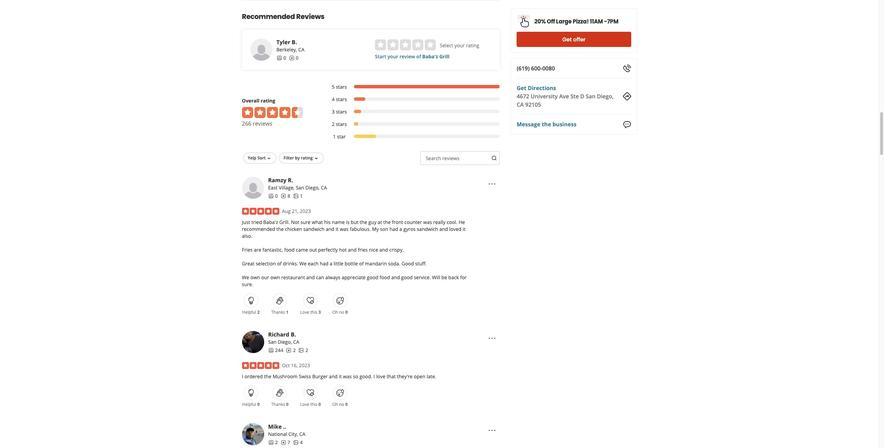 Task type: describe. For each thing, give the bounding box(es) containing it.
had inside 'just tried baba'z grill.  not sure what his name is but the guy at the front counter was really cool.  he recommended the chicken sandwich and it was fabulous.  my son had a gyros sandwich and loved it also.'
[[390, 226, 398, 233]]

(619) 600-0080
[[517, 65, 555, 72]]

fantastic,
[[263, 247, 283, 253]]

stars for 3 stars
[[336, 108, 347, 115]]

2 own from the left
[[271, 274, 280, 281]]

1 star
[[333, 133, 346, 140]]

oct 16, 2023
[[282, 363, 310, 369]]

the inside button
[[542, 121, 552, 128]]

tried
[[252, 219, 262, 226]]

recommended
[[242, 12, 295, 21]]

friends element for mike ..
[[268, 440, 278, 446]]

16 photos v2 image for ramzy r.
[[293, 193, 299, 199]]

16 friends v2 image for ramzy
[[268, 193, 274, 199]]

2 horizontal spatial it
[[463, 226, 466, 233]]

the right the at
[[384, 219, 391, 226]]

1 horizontal spatial it
[[339, 374, 342, 380]]

ca inside ramzy r. east village, san diego, ca
[[321, 185, 327, 191]]

oh for ramzy r.
[[333, 310, 338, 315]]

helpful 2
[[242, 310, 260, 315]]

4 for 4
[[300, 440, 303, 446]]

photos element for mike ..
[[293, 440, 303, 446]]

richard b. link
[[268, 331, 296, 339]]

search reviews
[[426, 155, 460, 162]]

tyler b. berkeley, ca
[[277, 38, 305, 53]]

(0 reactions) element up '..'
[[286, 402, 289, 408]]

sure
[[301, 219, 311, 226]]

mike
[[268, 423, 282, 431]]

san inside get directions 4672 university ave ste d san diego, ca 92105
[[586, 93, 596, 100]]

2 stars
[[332, 121, 347, 127]]

16 review v2 image for b.
[[289, 55, 295, 61]]

reviews element for ramzy
[[281, 193, 290, 200]]

cool.
[[447, 219, 458, 226]]

aug 21, 2023
[[282, 208, 311, 215]]

stuff.
[[416, 261, 427, 267]]

search
[[426, 155, 441, 162]]

1 for 1
[[300, 193, 303, 199]]

0 horizontal spatial a
[[330, 261, 333, 267]]

photo of tyler b. image
[[250, 39, 273, 61]]

village,
[[279, 185, 295, 191]]

and down his
[[326, 226, 335, 233]]

they're
[[397, 374, 413, 380]]

(0 reactions) element right (3 reactions) "element"
[[346, 310, 348, 315]]

no for r.
[[339, 310, 345, 315]]

little
[[334, 261, 344, 267]]

reviews
[[296, 12, 325, 21]]

open
[[414, 374, 426, 380]]

266 reviews
[[242, 120, 273, 127]]

great
[[242, 261, 255, 267]]

friends element for richard b.
[[268, 347, 284, 354]]

so
[[353, 374, 359, 380]]

photo of mike .. image
[[242, 424, 264, 446]]

recommended reviews
[[242, 12, 325, 21]]

love this 0
[[300, 402, 321, 408]]

filter reviews by 4 stars rating element
[[325, 96, 500, 103]]

20% off large pizza! 11am -7pm
[[535, 17, 619, 25]]

reviews for search reviews
[[443, 155, 460, 162]]

gyros
[[404, 226, 416, 233]]

appreciate
[[342, 274, 366, 281]]

and down really
[[440, 226, 448, 233]]

loved
[[450, 226, 462, 233]]

swiss
[[299, 374, 311, 380]]

0080
[[543, 65, 555, 72]]

mushroom
[[273, 374, 298, 380]]

92105
[[526, 101, 541, 109]]

sure.
[[242, 281, 253, 288]]

fabulous.
[[350, 226, 371, 233]]

4.5 star rating image
[[242, 107, 303, 118]]

also.
[[242, 233, 253, 239]]

fries
[[358, 247, 368, 253]]

really
[[434, 219, 446, 226]]

select
[[440, 42, 454, 49]]

2 good from the left
[[401, 274, 413, 281]]

filter by rating
[[284, 155, 313, 161]]

grill
[[440, 53, 450, 60]]

san inside ramzy r. east village, san diego, ca
[[296, 185, 304, 191]]

2 sandwich from the left
[[417, 226, 438, 233]]

(3 reactions) element
[[319, 310, 321, 315]]

8
[[288, 193, 290, 199]]

16 review v2 image for ramzy
[[281, 193, 286, 199]]

photos element for richard b.
[[299, 347, 308, 354]]

filter
[[284, 155, 294, 161]]

offer
[[574, 35, 586, 43]]

(1 reaction) element
[[286, 310, 289, 315]]

266
[[242, 120, 252, 127]]

3 stars
[[332, 108, 347, 115]]

2023 for b.
[[299, 363, 310, 369]]

good.
[[360, 374, 373, 380]]

menu image for ..
[[488, 427, 497, 435]]

ramzy r. east village, san diego, ca
[[268, 177, 327, 191]]

helpful for richard b.
[[242, 402, 256, 408]]

tyler b. link
[[277, 38, 297, 46]]

just tried baba'z grill.  not sure what his name is but the guy at the front counter was really cool.  he recommended the chicken sandwich and it was fabulous.  my son had a gyros sandwich and loved it also.
[[242, 219, 466, 239]]

rating element
[[375, 39, 436, 50]]

1 own from the left
[[251, 274, 260, 281]]

2 i from the left
[[374, 374, 375, 380]]

mike .. national city, ca
[[268, 423, 306, 438]]

ca inside get directions 4672 university ave ste d san diego, ca 92105
[[517, 101, 524, 109]]

16 photos v2 image for richard b.
[[299, 348, 304, 353]]

this for r.
[[311, 310, 318, 315]]

  text field inside recommended reviews element
[[421, 151, 500, 165]]

24 phone v2 image
[[623, 64, 632, 73]]

16 friends v2 image for richard
[[268, 348, 274, 353]]

menu image for r.
[[488, 180, 497, 188]]

diego, inside ramzy r. east village, san diego, ca
[[306, 185, 320, 191]]

16 friends v2 image for mike
[[268, 440, 274, 446]]

recommended reviews element
[[220, 0, 522, 449]]

recommended
[[242, 226, 275, 233]]

your for select
[[455, 42, 465, 49]]

front
[[392, 219, 403, 226]]

ave
[[560, 93, 569, 100]]

and down soda.
[[392, 274, 400, 281]]

get for get offer
[[563, 35, 572, 43]]

reviews element for mike
[[281, 440, 290, 446]]

restaurant
[[282, 274, 305, 281]]

2 for richard's 16 review v2 icon
[[293, 347, 296, 354]]

b. for richard b.
[[291, 331, 296, 339]]

sort
[[258, 155, 266, 161]]

stars for 4 stars
[[336, 96, 347, 103]]

16 review v2 image for richard
[[286, 348, 292, 353]]

0 vertical spatial we
[[300, 261, 307, 267]]

reviews element for richard
[[286, 347, 296, 354]]

ste
[[571, 93, 579, 100]]

selection
[[256, 261, 276, 267]]

menu image
[[488, 334, 497, 343]]

16 photos v2 image for mike ..
[[293, 440, 299, 446]]

5 star rating image for ramzy r.
[[242, 208, 279, 215]]

this for b.
[[311, 402, 318, 408]]

thanks for ramzy
[[271, 310, 285, 315]]

1 vertical spatial had
[[320, 261, 329, 267]]

bottle
[[345, 261, 358, 267]]

(619)
[[517, 65, 530, 72]]

perfectly
[[318, 247, 338, 253]]

berkeley,
[[277, 46, 297, 53]]

and right nice
[[380, 247, 388, 253]]

each
[[308, 261, 319, 267]]

message the business button
[[517, 120, 577, 129]]

at
[[378, 219, 382, 226]]

get directions link
[[517, 84, 556, 92]]

and left can on the left of the page
[[306, 274, 315, 281]]

baba'z inside 'just tried baba'z grill.  not sure what his name is but the guy at the front counter was really cool.  he recommended the chicken sandwich and it was fabulous.  my son had a gyros sandwich and loved it also.'
[[263, 219, 278, 226]]

1 good from the left
[[367, 274, 379, 281]]

filter reviews by 3 stars rating element
[[325, 108, 500, 115]]

business
[[553, 121, 577, 128]]



Task type: vqa. For each thing, say whether or not it's contained in the screenshot.
two within the the This location actually has two bars, billards, foot billards ping pong tables, and an absolutely huge shuffleboard area! All of their machines were working for the most part except a few.
no



Task type: locate. For each thing, give the bounding box(es) containing it.
0 horizontal spatial food
[[284, 247, 295, 253]]

your for start
[[388, 53, 399, 60]]

0 vertical spatial photos element
[[293, 193, 303, 200]]

0 horizontal spatial of
[[277, 261, 282, 267]]

2 horizontal spatial rating
[[466, 42, 480, 49]]

0 vertical spatial diego,
[[597, 93, 614, 100]]

good
[[367, 274, 379, 281], [401, 274, 413, 281]]

5 star rating image for richard b.
[[242, 363, 279, 369]]

1 horizontal spatial we
[[300, 261, 307, 267]]

thanks up mike .. link
[[271, 402, 285, 408]]

this down burger
[[311, 402, 318, 408]]

1 vertical spatial baba'z
[[263, 219, 278, 226]]

2 5 star rating image from the top
[[242, 363, 279, 369]]

mike .. link
[[268, 423, 287, 431]]

0 vertical spatial was
[[424, 219, 432, 226]]

chicken
[[285, 226, 302, 233]]

and right burger
[[329, 374, 338, 380]]

3
[[332, 108, 335, 115], [319, 310, 321, 315]]

1 inside photos element
[[300, 193, 303, 199]]

2 down 'national'
[[275, 440, 278, 446]]

friends element for tyler b.
[[277, 55, 286, 61]]

2 helpful from the top
[[242, 402, 256, 408]]

friends element down berkeley,
[[277, 55, 286, 61]]

i left love
[[374, 374, 375, 380]]

16 photos v2 image right 7
[[293, 440, 299, 446]]

filter reviews by 1 star rating element
[[325, 133, 500, 140]]

5 star rating image up tried at left
[[242, 208, 279, 215]]

richard b. san diego, ca
[[268, 331, 300, 346]]

friends element containing 244
[[268, 347, 284, 354]]

was left really
[[424, 219, 432, 226]]

i left ordered
[[242, 374, 243, 380]]

get inside get directions 4672 university ave ste d san diego, ca 92105
[[517, 84, 527, 92]]

stars up 2 stars
[[336, 108, 347, 115]]

0 vertical spatial oh no 0
[[333, 310, 348, 315]]

1 horizontal spatial a
[[400, 226, 402, 233]]

16 photos v2 image
[[293, 193, 299, 199], [299, 348, 304, 353], [293, 440, 299, 446]]

None radio
[[375, 39, 386, 50], [388, 39, 399, 50], [425, 39, 436, 50], [375, 39, 386, 50], [388, 39, 399, 50], [425, 39, 436, 50]]

1 horizontal spatial san
[[296, 185, 304, 191]]

3 up 2 stars
[[332, 108, 335, 115]]

1 vertical spatial helpful
[[242, 402, 256, 408]]

reviews down 4.5 star rating image
[[253, 120, 273, 127]]

2 inside photos element
[[306, 347, 308, 354]]

start
[[375, 53, 387, 60]]

0 horizontal spatial 4
[[300, 440, 303, 446]]

this left (3 reactions) "element"
[[311, 310, 318, 315]]

0 vertical spatial thanks
[[271, 310, 285, 315]]

(0 reactions) element down i ordered the mushroom swiss burger and it was so good. i love that they're open late.
[[346, 402, 348, 408]]

crispy.
[[390, 247, 404, 253]]

reviews right search
[[443, 155, 460, 162]]

photo of ramzy r. image
[[242, 177, 264, 199]]

1 stars from the top
[[336, 84, 347, 90]]

diego, inside get directions 4672 university ave ste d san diego, ca 92105
[[597, 93, 614, 100]]

1 vertical spatial b.
[[291, 331, 296, 339]]

0 horizontal spatial good
[[367, 274, 379, 281]]

ramzy r. link
[[268, 177, 293, 184]]

5 star rating image
[[242, 208, 279, 215], [242, 363, 279, 369]]

4 right 7
[[300, 440, 303, 446]]

0 vertical spatial b.
[[292, 38, 297, 46]]

1 horizontal spatial get
[[563, 35, 572, 43]]

fries
[[242, 247, 253, 253]]

it down name on the left of the page
[[336, 226, 339, 233]]

back
[[449, 274, 459, 281]]

oh no 0
[[333, 310, 348, 315], [333, 402, 348, 408]]

sandwich down really
[[417, 226, 438, 233]]

1 horizontal spatial 16 review v2 image
[[289, 55, 295, 61]]

0 vertical spatial food
[[284, 247, 295, 253]]

photos element containing 2
[[299, 347, 308, 354]]

0 vertical spatial 16 photos v2 image
[[293, 193, 299, 199]]

1 this from the top
[[311, 310, 318, 315]]

0 vertical spatial no
[[339, 310, 345, 315]]

yelp
[[248, 155, 257, 161]]

love for b.
[[300, 402, 310, 408]]

a left the little
[[330, 261, 333, 267]]

0 vertical spatial a
[[400, 226, 402, 233]]

nice
[[369, 247, 378, 253]]

start your review of baba'z grill
[[375, 53, 450, 60]]

1 horizontal spatial own
[[271, 274, 280, 281]]

1 vertical spatial get
[[517, 84, 527, 92]]

1 no from the top
[[339, 310, 345, 315]]

0 horizontal spatial own
[[251, 274, 260, 281]]

2 love from the top
[[300, 402, 310, 408]]

1 horizontal spatial had
[[390, 226, 398, 233]]

1 vertical spatial food
[[380, 274, 390, 281]]

friends element containing 2
[[268, 440, 278, 446]]

2023 right 16,
[[299, 363, 310, 369]]

2 left "thanks 1"
[[257, 310, 260, 315]]

san right d
[[586, 93, 596, 100]]

b. inside richard b. san diego, ca
[[291, 331, 296, 339]]

a inside 'just tried baba'z grill.  not sure what his name is but the guy at the front counter was really cool.  he recommended the chicken sandwich and it was fabulous.  my son had a gyros sandwich and loved it also.'
[[400, 226, 402, 233]]

mandarin
[[365, 261, 387, 267]]

i
[[242, 374, 243, 380], [374, 374, 375, 380]]

east
[[268, 185, 278, 191]]

0 vertical spatial helpful
[[242, 310, 256, 315]]

0 horizontal spatial 16 friends v2 image
[[268, 193, 274, 199]]

0 inside reviews element
[[296, 55, 299, 61]]

0 vertical spatial 16 friends v2 image
[[268, 348, 274, 353]]

1 horizontal spatial 1
[[300, 193, 303, 199]]

16 review v2 image right 244
[[286, 348, 292, 353]]

1 horizontal spatial of
[[359, 261, 364, 267]]

reviews element containing 7
[[281, 440, 290, 446]]

rating for filter by rating
[[301, 155, 313, 161]]

of
[[417, 53, 421, 60], [277, 261, 282, 267], [359, 261, 364, 267]]

it left so
[[339, 374, 342, 380]]

photos element
[[293, 193, 303, 200], [299, 347, 308, 354], [293, 440, 303, 446]]

love for r.
[[300, 310, 310, 315]]

san inside richard b. san diego, ca
[[268, 339, 277, 346]]

0 vertical spatial 1
[[333, 133, 336, 140]]

was left so
[[343, 374, 352, 380]]

16 review v2 image down berkeley,
[[289, 55, 295, 61]]

4
[[332, 96, 335, 103], [300, 440, 303, 446]]

16 chevron down v2 image
[[314, 156, 319, 161]]

1 vertical spatial oh no 0
[[333, 402, 348, 408]]

1 vertical spatial 2023
[[299, 363, 310, 369]]

get for get directions 4672 university ave ste d san diego, ca 92105
[[517, 84, 527, 92]]

we inside we own our own restaurant and can always appreciate good food and good service.  will be back for sure.
[[242, 274, 249, 281]]

we up sure.
[[242, 274, 249, 281]]

rating for select your rating
[[466, 42, 480, 49]]

2 horizontal spatial of
[[417, 53, 421, 60]]

1 vertical spatial a
[[330, 261, 333, 267]]

photo of richard b. image
[[242, 331, 264, 354]]

0 horizontal spatial san
[[268, 339, 277, 346]]

1 vertical spatial 3
[[319, 310, 321, 315]]

name
[[332, 219, 345, 226]]

  text field
[[421, 151, 500, 165]]

overall rating
[[242, 97, 276, 104]]

0 vertical spatial your
[[455, 42, 465, 49]]

1 vertical spatial love
[[300, 402, 310, 408]]

1 vertical spatial menu image
[[488, 427, 497, 435]]

will
[[432, 274, 441, 281]]

0 horizontal spatial we
[[242, 274, 249, 281]]

5 star rating image up ordered
[[242, 363, 279, 369]]

1 vertical spatial 16 friends v2 image
[[268, 440, 274, 446]]

0 horizontal spatial 3
[[319, 310, 321, 315]]

16 review v2 image
[[289, 55, 295, 61], [281, 440, 286, 446]]

2 vertical spatial photos element
[[293, 440, 303, 446]]

good down good
[[401, 274, 413, 281]]

ca
[[299, 46, 305, 53], [517, 101, 524, 109], [321, 185, 327, 191], [293, 339, 300, 346], [300, 431, 306, 438]]

burger
[[313, 374, 328, 380]]

drinks.
[[283, 261, 298, 267]]

2 horizontal spatial diego,
[[597, 93, 614, 100]]

24 message v2 image
[[623, 121, 632, 129]]

0 horizontal spatial baba'z
[[263, 219, 278, 226]]

by
[[295, 155, 300, 161]]

that
[[387, 374, 396, 380]]

1 vertical spatial oh
[[333, 402, 338, 408]]

baba'z left grill.
[[263, 219, 278, 226]]

grill.
[[280, 219, 290, 226]]

get left "offer"
[[563, 35, 572, 43]]

16 friends v2 image
[[277, 55, 282, 61], [268, 193, 274, 199]]

food down mandarin at bottom left
[[380, 274, 390, 281]]

no for b.
[[339, 402, 345, 408]]

0 horizontal spatial sandwich
[[304, 226, 325, 233]]

our
[[261, 274, 269, 281]]

4672
[[517, 93, 530, 100]]

menu image
[[488, 180, 497, 188], [488, 427, 497, 435]]

photos element up the oct 16, 2023
[[299, 347, 308, 354]]

oct
[[282, 363, 290, 369]]

sandwich down what
[[304, 226, 325, 233]]

1 helpful from the top
[[242, 310, 256, 315]]

photos element for ramzy r.
[[293, 193, 303, 200]]

photos element right 7
[[293, 440, 303, 446]]

0 horizontal spatial rating
[[261, 97, 276, 104]]

get offer
[[563, 35, 586, 43]]

we left each
[[300, 261, 307, 267]]

16 friends v2 image down berkeley,
[[277, 55, 282, 61]]

photos element right 8
[[293, 193, 303, 200]]

own left our
[[251, 274, 260, 281]]

university
[[531, 93, 558, 100]]

diego, inside richard b. san diego, ca
[[278, 339, 292, 346]]

1 menu image from the top
[[488, 180, 497, 188]]

1 for 1 star
[[333, 133, 336, 140]]

friends element
[[277, 55, 286, 61], [268, 193, 278, 200], [268, 347, 284, 354], [268, 440, 278, 446]]

son
[[380, 226, 389, 233]]

3 inside filter reviews by 3 stars rating element
[[332, 108, 335, 115]]

rating inside popup button
[[301, 155, 313, 161]]

2 up the oct 16, 2023
[[306, 347, 308, 354]]

1 16 friends v2 image from the top
[[268, 348, 274, 353]]

stars for 5 stars
[[336, 84, 347, 90]]

had down the front
[[390, 226, 398, 233]]

get inside button
[[563, 35, 572, 43]]

thanks 1
[[271, 310, 289, 315]]

off
[[547, 17, 555, 25]]

b. for tyler b.
[[292, 38, 297, 46]]

it down the he
[[463, 226, 466, 233]]

ca inside richard b. san diego, ca
[[293, 339, 300, 346]]

photos element containing 4
[[293, 440, 303, 446]]

1 i from the left
[[242, 374, 243, 380]]

1 horizontal spatial 16 friends v2 image
[[277, 55, 282, 61]]

thanks for richard
[[271, 402, 285, 408]]

friends element for ramzy r.
[[268, 193, 278, 200]]

24 directions v2 image
[[623, 92, 632, 101]]

reviews element containing 2
[[286, 347, 296, 354]]

1 vertical spatial 16 photos v2 image
[[299, 348, 304, 353]]

out
[[310, 247, 317, 253]]

oh right love this 0
[[333, 402, 338, 408]]

2 horizontal spatial 1
[[333, 133, 336, 140]]

friends element down 'national'
[[268, 440, 278, 446]]

244
[[275, 347, 284, 354]]

(0 reactions) element down burger
[[319, 402, 321, 408]]

2 vertical spatial was
[[343, 374, 352, 380]]

and right hot
[[348, 247, 357, 253]]

2023 for r.
[[300, 208, 311, 215]]

16 review v2 image
[[281, 193, 286, 199], [286, 348, 292, 353]]

0 vertical spatial baba'z
[[423, 53, 438, 60]]

2 oh from the top
[[333, 402, 338, 408]]

reviews element containing 0
[[289, 55, 299, 61]]

national
[[268, 431, 287, 438]]

diego, left 24 directions v2 icon
[[597, 93, 614, 100]]

baba'z
[[423, 53, 438, 60], [263, 219, 278, 226]]

filter reviews by 5 stars rating element
[[325, 84, 500, 91]]

(2 reactions) element
[[257, 310, 260, 315]]

2 for 16 photos v2 corresponding to richard b.
[[306, 347, 308, 354]]

the down grill.
[[277, 226, 284, 233]]

16 friends v2 image left 244
[[268, 348, 274, 353]]

-
[[605, 17, 608, 25]]

2 vertical spatial diego,
[[278, 339, 292, 346]]

1 love from the top
[[300, 310, 310, 315]]

of right bottle
[[359, 261, 364, 267]]

1 vertical spatial thanks
[[271, 402, 285, 408]]

ca inside tyler b. berkeley, ca
[[299, 46, 305, 53]]

4 stars
[[332, 96, 347, 103]]

(no rating) image
[[375, 39, 436, 50]]

2023 right 21,
[[300, 208, 311, 215]]

what
[[312, 219, 323, 226]]

friends element down the east
[[268, 193, 278, 200]]

always
[[326, 274, 341, 281]]

oh no 0 for richard b.
[[333, 402, 348, 408]]

1 vertical spatial 4
[[300, 440, 303, 446]]

diego, down richard b. link
[[278, 339, 292, 346]]

reviews element right 244
[[286, 347, 296, 354]]

0 vertical spatial 5 star rating image
[[242, 208, 279, 215]]

0 vertical spatial oh
[[333, 310, 338, 315]]

2 vertical spatial 16 photos v2 image
[[293, 440, 299, 446]]

came
[[296, 247, 308, 253]]

2 for mike's 16 friends v2 image
[[275, 440, 278, 446]]

1 5 star rating image from the top
[[242, 208, 279, 215]]

0 horizontal spatial it
[[336, 226, 339, 233]]

1 vertical spatial 16 friends v2 image
[[268, 193, 274, 199]]

get up 4672 on the right top of the page
[[517, 84, 527, 92]]

reviews element for tyler
[[289, 55, 299, 61]]

0 horizontal spatial had
[[320, 261, 329, 267]]

rating right select
[[466, 42, 480, 49]]

stars up 3 stars
[[336, 96, 347, 103]]

no
[[339, 310, 345, 315], [339, 402, 345, 408]]

16 friends v2 image down 'national'
[[268, 440, 274, 446]]

2 this from the top
[[311, 402, 318, 408]]

2 no from the top
[[339, 402, 345, 408]]

stars for 2 stars
[[336, 121, 347, 127]]

search image
[[492, 156, 497, 161]]

1 horizontal spatial food
[[380, 274, 390, 281]]

0 vertical spatial 2023
[[300, 208, 311, 215]]

0 horizontal spatial reviews
[[253, 120, 273, 127]]

2 16 friends v2 image from the top
[[268, 440, 274, 446]]

1 horizontal spatial good
[[401, 274, 413, 281]]

select your rating
[[440, 42, 480, 49]]

0 vertical spatial had
[[390, 226, 398, 233]]

16 friends v2 image
[[268, 348, 274, 353], [268, 440, 274, 446]]

city,
[[289, 431, 298, 438]]

food inside we own our own restaurant and can always appreciate good food and good service.  will be back for sure.
[[380, 274, 390, 281]]

good down mandarin at bottom left
[[367, 274, 379, 281]]

16 friends v2 image for tyler
[[277, 55, 282, 61]]

overall
[[242, 97, 260, 104]]

reviews element down 'national'
[[281, 440, 290, 446]]

thanks
[[271, 310, 285, 315], [271, 402, 285, 408]]

thanks 0
[[271, 402, 289, 408]]

16 review v2 image left 7
[[281, 440, 286, 446]]

16 review v2 image for ..
[[281, 440, 286, 446]]

reviews for 266 reviews
[[253, 120, 273, 127]]

0 vertical spatial 16 friends v2 image
[[277, 55, 282, 61]]

soda.
[[388, 261, 401, 267]]

not
[[291, 219, 300, 226]]

no right (3 reactions) "element"
[[339, 310, 345, 315]]

his
[[324, 219, 331, 226]]

for
[[460, 274, 467, 281]]

16 photos v2 image right 8
[[293, 193, 299, 199]]

None radio
[[400, 39, 411, 50], [413, 39, 424, 50], [400, 39, 411, 50], [413, 39, 424, 50]]

1 vertical spatial no
[[339, 402, 345, 408]]

16 photos v2 image up the oct 16, 2023
[[299, 348, 304, 353]]

4 inside photos element
[[300, 440, 303, 446]]

oh no 0 for ramzy r.
[[333, 310, 348, 315]]

2 right 244
[[293, 347, 296, 354]]

2 oh no 0 from the top
[[333, 402, 348, 408]]

a down the front
[[400, 226, 402, 233]]

1 horizontal spatial reviews
[[443, 155, 460, 162]]

thanks left (1 reaction) element
[[271, 310, 285, 315]]

1 vertical spatial was
[[340, 226, 349, 233]]

1 left star
[[333, 133, 336, 140]]

2 stars from the top
[[336, 96, 347, 103]]

rating up 4.5 star rating image
[[261, 97, 276, 104]]

2 inside reviews element
[[293, 347, 296, 354]]

photos element containing 1
[[293, 193, 303, 200]]

oh no 0 right (3 reactions) "element"
[[333, 310, 348, 315]]

1 vertical spatial your
[[388, 53, 399, 60]]

oh for richard b.
[[333, 402, 338, 408]]

20%
[[535, 17, 546, 25]]

b. inside tyler b. berkeley, ca
[[292, 38, 297, 46]]

own right our
[[271, 274, 280, 281]]

san right village,
[[296, 185, 304, 191]]

san down 'richard'
[[268, 339, 277, 346]]

helpful left (2 reactions) element
[[242, 310, 256, 315]]

had right each
[[320, 261, 329, 267]]

0 vertical spatial menu image
[[488, 180, 497, 188]]

friends element down richard b. san diego, ca
[[268, 347, 284, 354]]

love
[[376, 374, 386, 380]]

stars up star
[[336, 121, 347, 127]]

11am
[[590, 17, 603, 25]]

0 vertical spatial 3
[[332, 108, 335, 115]]

1 sandwich from the left
[[304, 226, 325, 233]]

the right ordered
[[264, 374, 272, 380]]

7
[[288, 440, 290, 446]]

1 thanks from the top
[[271, 310, 285, 315]]

(0 reactions) element
[[346, 310, 348, 315], [257, 402, 260, 408], [286, 402, 289, 408], [319, 402, 321, 408], [346, 402, 348, 408]]

4 down the 5
[[332, 96, 335, 103]]

2 thanks from the top
[[271, 402, 285, 408]]

filter reviews by 2 stars rating element
[[325, 121, 500, 128]]

reviews element containing 8
[[281, 193, 290, 200]]

16 friends v2 image down the east
[[268, 193, 274, 199]]

2 vertical spatial rating
[[301, 155, 313, 161]]

rating
[[466, 42, 480, 49], [261, 97, 276, 104], [301, 155, 313, 161]]

directions
[[528, 84, 556, 92]]

1 horizontal spatial 3
[[332, 108, 335, 115]]

ca inside mike .. national city, ca
[[300, 431, 306, 438]]

2 down 3 stars
[[332, 121, 335, 127]]

2 menu image from the top
[[488, 427, 497, 435]]

1 vertical spatial this
[[311, 402, 318, 408]]

1 vertical spatial 16 review v2 image
[[281, 440, 286, 446]]

1 horizontal spatial 4
[[332, 96, 335, 103]]

1 vertical spatial san
[[296, 185, 304, 191]]

food left came
[[284, 247, 295, 253]]

1 vertical spatial we
[[242, 274, 249, 281]]

pizza!
[[573, 17, 589, 25]]

helpful for ramzy r.
[[242, 310, 256, 315]]

1 right 8
[[300, 193, 303, 199]]

4 stars from the top
[[336, 121, 347, 127]]

0 vertical spatial get
[[563, 35, 572, 43]]

baba'z left grill
[[423, 53, 438, 60]]

1 horizontal spatial i
[[374, 374, 375, 380]]

reviews element
[[289, 55, 299, 61], [281, 193, 290, 200], [286, 347, 296, 354], [281, 440, 290, 446]]

a
[[400, 226, 402, 233], [330, 261, 333, 267]]

2 vertical spatial 1
[[286, 310, 289, 315]]

reviews element down berkeley,
[[289, 55, 299, 61]]

1 oh no 0 from the top
[[333, 310, 348, 315]]

b. right 'richard'
[[291, 331, 296, 339]]

0 vertical spatial 16 review v2 image
[[281, 193, 286, 199]]

rating left 16 chevron down v2 icon
[[301, 155, 313, 161]]

love this 3
[[300, 310, 321, 315]]

stars right the 5
[[336, 84, 347, 90]]

0 horizontal spatial your
[[388, 53, 399, 60]]

1
[[333, 133, 336, 140], [300, 193, 303, 199], [286, 310, 289, 315]]

3 stars from the top
[[336, 108, 347, 115]]

4 for 4 stars
[[332, 96, 335, 103]]

the up fabulous.
[[360, 219, 367, 226]]

1 up richard b. link
[[286, 310, 289, 315]]

1 oh from the top
[[333, 310, 338, 315]]

message the business
[[517, 121, 577, 128]]

0 vertical spatial reviews
[[253, 120, 273, 127]]

great selection of drinks.  we each had a little bottle of mandarin soda. good stuff.
[[242, 261, 427, 267]]

16 chevron down v2 image
[[267, 156, 272, 161]]

(0 reactions) element left thanks 0
[[257, 402, 260, 408]]

hot
[[339, 247, 347, 253]]

1 vertical spatial 5 star rating image
[[242, 363, 279, 369]]

0 horizontal spatial i
[[242, 374, 243, 380]]

0 vertical spatial this
[[311, 310, 318, 315]]

0 horizontal spatial get
[[517, 84, 527, 92]]



